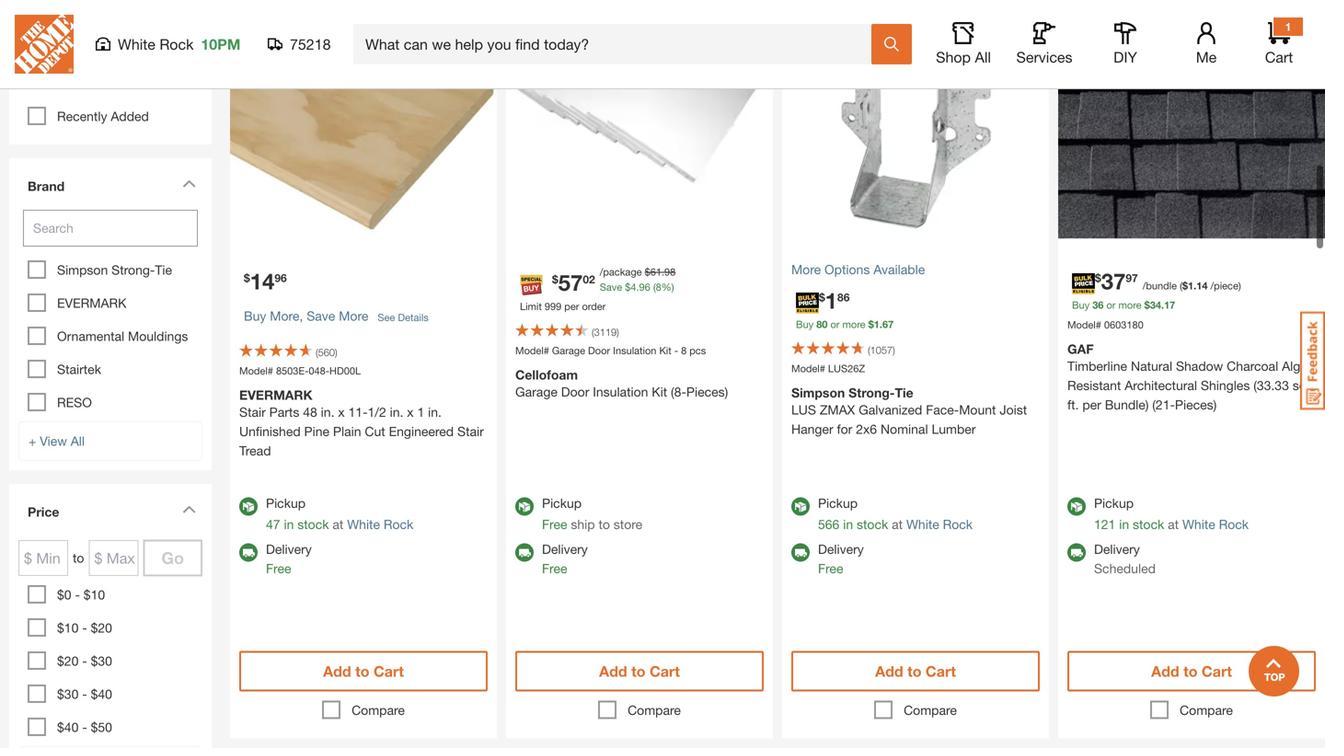 Task type: vqa. For each thing, say whether or not it's contained in the screenshot.
At to the right
yes



Task type: describe. For each thing, give the bounding box(es) containing it.
buy more, save more button
[[244, 298, 369, 335]]

free for pickup 47 in stock at white rock
[[266, 561, 291, 576]]

. up %)
[[662, 266, 665, 278]]

me
[[1197, 48, 1217, 66]]

sq.
[[1293, 378, 1311, 393]]

insulation for -
[[613, 345, 657, 357]]

see details button
[[378, 301, 429, 335]]

96 inside $ 14 96
[[275, 272, 287, 284]]

47
[[266, 517, 280, 532]]

0 horizontal spatial or
[[831, 319, 840, 330]]

view
[[40, 434, 67, 449]]

cart for pickup 566 in stock at white rock
[[926, 663, 956, 680]]

36
[[1093, 299, 1104, 311]]

stairtek
[[57, 362, 101, 377]]

2 in. from the left
[[390, 405, 404, 420]]

) for ( 1057 )
[[893, 344, 896, 356]]

75218 button
[[268, 35, 331, 53]]

0 horizontal spatial $10
[[57, 621, 79, 636]]

more,
[[270, 308, 303, 324]]

charcoal
[[1227, 359, 1279, 374]]

$0
[[57, 587, 71, 603]]

door for cellofoam
[[561, 384, 590, 400]]

buy for more
[[796, 319, 814, 330]]

( inside /package $ 61 . 98 save $ 4 . 96 ( 8 %) limit 999 per order
[[653, 281, 656, 293]]

$ inside $ 14 96
[[244, 272, 250, 284]]

insulation for (8-
[[593, 384, 648, 400]]

model# 0603180
[[1068, 319, 1144, 331]]

98
[[665, 266, 676, 278]]

97
[[1126, 272, 1139, 284]]

1/2
[[368, 405, 386, 420]]

cart for pickup 47 in stock at white rock
[[374, 663, 404, 680]]

strong- for simpson strong-tie
[[112, 262, 155, 278]]

$10 - $20
[[57, 621, 112, 636]]

566
[[818, 517, 840, 532]]

available for pickup image for 566 in stock
[[792, 498, 810, 516]]

white rock link for pickup 121 in stock at white rock
[[1183, 517, 1249, 532]]

pickup 47 in stock at white rock
[[266, 496, 414, 532]]

( 560 )
[[316, 347, 338, 359]]

price
[[28, 505, 59, 520]]

price link
[[18, 493, 203, 536]]

1 horizontal spatial $20
[[91, 621, 112, 636]]

available shipping image for pickup 47 in stock at white rock
[[239, 544, 258, 562]]

$ right /bundle on the right top
[[1183, 280, 1189, 292]]

simpson for simpson strong-tie lus zmax galvanized face-mount joist hanger for 2x6 nominal lumber
[[792, 385, 845, 400]]

stock for 121 in stock
[[1133, 517, 1165, 532]]

save inside /package $ 61 . 98 save $ 4 . 96 ( 8 %) limit 999 per order
[[600, 281, 622, 293]]

choose
[[87, 6, 129, 21]]

per inside /package $ 61 . 98 save $ 4 . 96 ( 8 %) limit 999 per order
[[565, 301, 579, 313]]

+
[[29, 434, 36, 449]]

delivery for 47
[[266, 542, 312, 557]]

stair parts 48 in. x 11-1/2 in. x 1 in. unfinished pine plain cut engineered stair tread image
[[230, 0, 497, 251]]

lumber
[[932, 422, 976, 437]]

048-
[[309, 365, 330, 377]]

delivery free for free
[[542, 542, 588, 576]]

delivery for 566
[[818, 542, 864, 557]]

options
[[825, 262, 870, 277]]

0 horizontal spatial save
[[307, 308, 335, 324]]

96 inside /package $ 61 . 98 save $ 4 . 96 ( 8 %) limit 999 per order
[[639, 281, 651, 293]]

pickup 566 in stock at white rock
[[818, 496, 973, 532]]

available for pickup image for 47
[[239, 498, 258, 516]]

- left pcs
[[675, 345, 679, 357]]

add to cart for pickup free ship to store
[[599, 663, 680, 680]]

rock for pickup 47 in stock at white rock
[[384, 517, 414, 532]]

1 in. from the left
[[321, 405, 335, 420]]

4 add to cart button from the left
[[1068, 651, 1316, 692]]

add for free
[[599, 663, 628, 680]]

reso link
[[57, 395, 92, 410]]

What can we help you find today? search field
[[365, 25, 871, 64]]

( 1057 )
[[868, 344, 896, 356]]

57
[[559, 269, 583, 296]]

(8-
[[671, 384, 687, 400]]

$ inside $ 37 97
[[1095, 272, 1102, 284]]

rating
[[143, 6, 176, 21]]

. down /bundle on the right top
[[1162, 299, 1165, 311]]

cellofoam garage door insulation kit (8-pieces)
[[516, 367, 728, 400]]

. left /piece
[[1194, 280, 1197, 292]]

4 add from the left
[[1152, 663, 1180, 680]]

evermark link
[[57, 296, 127, 311]]

model# 8503e-048-hd00l
[[239, 365, 361, 377]]

+ view all link
[[18, 422, 203, 461]]

available shipping image for pickup 121 in stock at white rock
[[1068, 544, 1086, 562]]

$ 1 86
[[819, 287, 850, 313]]

4 add to cart from the left
[[1152, 663, 1233, 680]]

ship
[[571, 517, 595, 532]]

garage door insulation kit (8-pieces) image
[[506, 0, 773, 251]]

02
[[583, 273, 595, 286]]

1 horizontal spatial $30
[[91, 654, 112, 669]]

( inside /bundle ( $ 1 . 14 /piece ) buy 36 or more $ 34 . 17
[[1180, 280, 1183, 292]]

14 inside /bundle ( $ 1 . 14 /piece ) buy 36 or more $ 34 . 17
[[1197, 280, 1208, 292]]

a
[[133, 6, 140, 21]]

gaf timberline natural shadow charcoal algae resistant architectural shingles (33.33 sq. ft. per bundle) (21-pieces)
[[1068, 342, 1315, 412]]

- for $40
[[82, 687, 87, 702]]

stairtek link
[[57, 362, 101, 377]]

8 inside /package $ 61 . 98 save $ 4 . 96 ( 8 %) limit 999 per order
[[656, 281, 662, 293]]

plain
[[333, 424, 361, 439]]

ornamental
[[57, 329, 124, 344]]

services
[[1017, 48, 1073, 66]]

in for 566
[[843, 517, 854, 532]]

simpson strong-tie link
[[57, 262, 172, 278]]

add for 47 in stock
[[323, 663, 351, 680]]

rock for pickup 121 in stock at white rock
[[1219, 517, 1249, 532]]

pickup for 566
[[818, 496, 858, 511]]

the home depot logo image
[[15, 15, 74, 74]]

$ inside $ 57 02
[[552, 273, 559, 286]]

model# garage door insulation kit - 8 pcs
[[516, 345, 706, 357]]

48
[[303, 405, 317, 420]]

more options available link
[[792, 260, 1040, 279]]

) inside /bundle ( $ 1 . 14 /piece ) buy 36 or more $ 34 . 17
[[1239, 280, 1242, 292]]

recently added
[[57, 109, 149, 124]]

at for 47 in stock
[[333, 517, 344, 532]]

0 vertical spatial more
[[792, 262, 821, 277]]

$10 - $20 link
[[57, 621, 112, 636]]

white rock 10pm
[[118, 35, 241, 53]]

face-
[[926, 402, 959, 417]]

1 horizontal spatial 8
[[681, 345, 687, 357]]

pickup for 121
[[1095, 496, 1134, 511]]

recently added link
[[57, 109, 149, 124]]

limit
[[520, 301, 542, 313]]

/piece
[[1211, 280, 1239, 292]]

caret icon image for tie
[[182, 180, 196, 188]]

free for pickup free ship to store
[[542, 561, 568, 576]]

simpson strong-tie
[[57, 262, 172, 278]]

new arrival
[[28, 71, 98, 86]]

delivery free for 566
[[818, 542, 864, 576]]

cellofoam
[[516, 367, 578, 383]]

recently
[[57, 109, 107, 124]]

pickup for 47
[[266, 496, 306, 511]]

rock for pickup 566 in stock at white rock
[[943, 517, 973, 532]]

kit for (8-
[[652, 384, 668, 400]]

/bundle ( $ 1 . 14 /piece ) buy 36 or more $ 34 . 17
[[1072, 280, 1242, 311]]

lus
[[792, 402, 817, 417]]

pieces) inside cellofoam garage door insulation kit (8-pieces)
[[687, 384, 728, 400]]

kit for -
[[660, 345, 672, 357]]

added
[[111, 109, 149, 124]]

$ left the 98
[[645, 266, 651, 278]]

cut
[[365, 424, 385, 439]]

brand
[[28, 179, 65, 194]]

delivery for free
[[542, 542, 588, 557]]

shop
[[936, 48, 971, 66]]

natural
[[1131, 359, 1173, 374]]

reso
[[57, 395, 92, 410]]

0 horizontal spatial $30
[[57, 687, 79, 702]]

white for pickup 47 in stock at white rock
[[347, 517, 380, 532]]

add for 566 in stock
[[876, 663, 904, 680]]

2 x from the left
[[407, 405, 414, 420]]

timberline natural shadow charcoal algae resistant architectural shingles (33.33 sq. ft. per bundle) (21-pieces) image
[[1059, 0, 1326, 251]]

) for ( 560 )
[[335, 347, 338, 359]]

white for pickup 566 in stock at white rock
[[907, 517, 940, 532]]

add to cart for pickup 47 in stock at white rock
[[323, 663, 404, 680]]

pine
[[304, 424, 330, 439]]

in for 47
[[284, 517, 294, 532]]

75218
[[290, 35, 331, 53]]

shingles
[[1201, 378, 1250, 393]]

joist
[[1000, 402, 1028, 417]]

2x6
[[856, 422, 877, 437]]

11-
[[348, 405, 368, 420]]

pieces) inside gaf timberline natural shadow charcoal algae resistant architectural shingles (33.33 sq. ft. per bundle) (21-pieces)
[[1176, 397, 1217, 412]]

0 horizontal spatial more
[[843, 319, 866, 330]]

model# lus26z
[[792, 363, 865, 375]]

0603180
[[1105, 319, 1144, 331]]

(21-
[[1153, 397, 1176, 412]]

67
[[883, 319, 894, 330]]

compare for pickup free ship to store
[[628, 703, 681, 718]]

bundle)
[[1105, 397, 1149, 412]]

- for $50
[[82, 720, 87, 735]]

add to cart button for pickup 566 in stock at white rock
[[792, 651, 1040, 692]]

$ 14 96
[[244, 268, 287, 294]]

/bundle
[[1143, 280, 1177, 292]]

timberline
[[1068, 359, 1128, 374]]



Task type: locate. For each thing, give the bounding box(es) containing it.
in for 121
[[1120, 517, 1130, 532]]

kit left pcs
[[660, 345, 672, 357]]

delivery free for 47
[[266, 542, 312, 576]]

$10 right the $0 on the bottom of the page
[[84, 587, 105, 603]]

) right /bundle on the right top
[[1239, 280, 1242, 292]]

0 horizontal spatial buy
[[244, 308, 266, 324]]

x left "11-"
[[338, 405, 345, 420]]

mouldings
[[128, 329, 188, 344]]

- for $10
[[75, 587, 80, 603]]

2 compare from the left
[[628, 703, 681, 718]]

compare for pickup 566 in stock at white rock
[[904, 703, 957, 718]]

0 vertical spatial caret icon image
[[182, 180, 196, 188]]

tie up 'galvanized'
[[895, 385, 914, 400]]

1 horizontal spatial $10
[[84, 587, 105, 603]]

compare for pickup 47 in stock at white rock
[[352, 703, 405, 718]]

add to cart for pickup 566 in stock at white rock
[[876, 663, 956, 680]]

free left ship
[[542, 517, 568, 532]]

please
[[45, 6, 83, 21]]

1 compare from the left
[[352, 703, 405, 718]]

evermark up ornamental
[[57, 296, 127, 311]]

1 vertical spatial save
[[307, 308, 335, 324]]

buy more, save more see details
[[244, 308, 429, 324]]

86
[[838, 291, 850, 304]]

1 vertical spatial $10
[[57, 621, 79, 636]]

pickup up the '566'
[[818, 496, 858, 511]]

delivery
[[266, 542, 312, 557], [542, 542, 588, 557], [818, 542, 864, 557], [1095, 542, 1140, 557]]

0 horizontal spatial evermark
[[57, 296, 127, 311]]

more left see
[[339, 308, 369, 324]]

at inside pickup 121 in stock at white rock
[[1168, 517, 1179, 532]]

$10 down the $0 on the bottom of the page
[[57, 621, 79, 636]]

0 horizontal spatial delivery free
[[266, 542, 312, 576]]

1 horizontal spatial stock
[[857, 517, 889, 532]]

1 at from the left
[[333, 517, 344, 532]]

0 horizontal spatial all
[[71, 434, 85, 449]]

model# left lus26z
[[792, 363, 826, 375]]

1 horizontal spatial x
[[407, 405, 414, 420]]

in right 47
[[284, 517, 294, 532]]

1 vertical spatial more
[[843, 319, 866, 330]]

1 inside /bundle ( $ 1 . 14 /piece ) buy 36 or more $ 34 . 17
[[1189, 280, 1194, 292]]

or
[[1107, 299, 1116, 311], [831, 319, 840, 330]]

available for pickup image
[[516, 498, 534, 516], [792, 498, 810, 516]]

3 available shipping image from the left
[[1068, 544, 1086, 562]]

cart for pickup free ship to store
[[650, 663, 680, 680]]

model# down 36
[[1068, 319, 1102, 331]]

- left $50
[[82, 720, 87, 735]]

delivery for 121
[[1095, 542, 1140, 557]]

pickup up 121 on the bottom of page
[[1095, 496, 1134, 511]]

1 horizontal spatial all
[[975, 48, 991, 66]]

caret icon image
[[182, 180, 196, 188], [182, 505, 196, 514]]

add
[[323, 663, 351, 680], [599, 663, 628, 680], [876, 663, 904, 680], [1152, 663, 1180, 680]]

96 right 4 in the left top of the page
[[639, 281, 651, 293]]

insulation inside cellofoam garage door insulation kit (8-pieces)
[[593, 384, 648, 400]]

in inside pickup 121 in stock at white rock
[[1120, 517, 1130, 532]]

1 horizontal spatial pieces)
[[1176, 397, 1217, 412]]

. down /package
[[637, 281, 639, 293]]

17
[[1165, 299, 1176, 311]]

delivery free
[[266, 542, 312, 576], [542, 542, 588, 576], [818, 542, 864, 576]]

brand link
[[18, 168, 203, 210]]

$ left 86
[[819, 291, 825, 304]]

0 vertical spatial stair
[[239, 405, 266, 420]]

more left the options
[[792, 262, 821, 277]]

feedback link image
[[1301, 311, 1326, 411]]

4 delivery from the left
[[1095, 542, 1140, 557]]

tread
[[239, 443, 271, 458]]

3 add from the left
[[876, 663, 904, 680]]

0 horizontal spatial $20
[[57, 654, 79, 669]]

tie for simpson strong-tie
[[155, 262, 172, 278]]

services button
[[1015, 22, 1074, 66]]

1 vertical spatial all
[[71, 434, 85, 449]]

pickup up ship
[[542, 496, 582, 511]]

available for pickup image up available shipping image
[[792, 498, 810, 516]]

free
[[542, 517, 568, 532], [266, 561, 291, 576], [542, 561, 568, 576], [818, 561, 844, 576]]

0 horizontal spatial available for pickup image
[[239, 498, 258, 516]]

0 horizontal spatial more
[[339, 308, 369, 324]]

1 horizontal spatial evermark
[[239, 388, 313, 403]]

available for pickup image left 'pickup free ship to store'
[[516, 498, 534, 516]]

at for 566 in stock
[[892, 517, 903, 532]]

1 add to cart button from the left
[[239, 651, 488, 692]]

$
[[645, 266, 651, 278], [244, 272, 250, 284], [1095, 272, 1102, 284], [552, 273, 559, 286], [1183, 280, 1189, 292], [625, 281, 631, 293], [819, 291, 825, 304], [1145, 299, 1151, 311], [869, 319, 874, 330]]

price-range-lowerBound telephone field
[[18, 540, 68, 576]]

$40 up $50
[[91, 687, 112, 702]]

1 vertical spatial $30
[[57, 687, 79, 702]]

white inside pickup 121 in stock at white rock
[[1183, 517, 1216, 532]]

1 vertical spatial simpson
[[792, 385, 845, 400]]

model# for model# garage door insulation kit - 8 pcs
[[516, 345, 549, 357]]

1 vertical spatial per
[[1083, 397, 1102, 412]]

3 add to cart from the left
[[876, 663, 956, 680]]

white inside pickup 566 in stock at white rock
[[907, 517, 940, 532]]

0 vertical spatial kit
[[660, 345, 672, 357]]

delivery free down ship
[[542, 542, 588, 576]]

stock right 47
[[298, 517, 329, 532]]

free right available shipping image
[[818, 561, 844, 576]]

available shipping image
[[792, 544, 810, 562]]

Search text field
[[23, 210, 198, 247]]

1 up 80
[[825, 287, 838, 313]]

1 in from the left
[[284, 517, 294, 532]]

1 horizontal spatial strong-
[[849, 385, 895, 400]]

2 add from the left
[[599, 663, 628, 680]]

buy inside /bundle ( $ 1 . 14 /piece ) buy 36 or more $ 34 . 17
[[1072, 299, 1090, 311]]

( for ( 1057 )
[[868, 344, 871, 356]]

model#
[[1068, 319, 1102, 331], [516, 345, 549, 357], [792, 363, 826, 375], [239, 365, 273, 377]]

1 vertical spatial $40
[[57, 720, 79, 735]]

caret icon image inside the brand link
[[182, 180, 196, 188]]

$ up buy more, save more button
[[244, 272, 250, 284]]

1 right /bundle on the right top
[[1189, 280, 1194, 292]]

1 horizontal spatial available shipping image
[[516, 544, 534, 562]]

evermark inside evermark stair parts 48 in. x 11-1/2 in. x 1 in. unfinished pine plain cut engineered stair tread
[[239, 388, 313, 403]]

2 pickup from the left
[[542, 496, 582, 511]]

2 in from the left
[[843, 517, 854, 532]]

in. right 1/2
[[390, 405, 404, 420]]

door down cellofoam
[[561, 384, 590, 400]]

1 horizontal spatial or
[[1107, 299, 1116, 311]]

stock for 47 in stock
[[298, 517, 329, 532]]

for
[[837, 422, 853, 437]]

1 vertical spatial kit
[[652, 384, 668, 400]]

1 vertical spatial $20
[[57, 654, 79, 669]]

delivery down the '566'
[[818, 542, 864, 557]]

in inside pickup 47 in stock at white rock
[[284, 517, 294, 532]]

caret icon image up go
[[182, 505, 196, 514]]

pickup for free
[[542, 496, 582, 511]]

0 vertical spatial per
[[565, 301, 579, 313]]

pickup inside pickup 566 in stock at white rock
[[818, 496, 858, 511]]

0 horizontal spatial 14
[[250, 268, 275, 294]]

1 horizontal spatial white rock link
[[907, 517, 973, 532]]

compare
[[352, 703, 405, 718], [628, 703, 681, 718], [904, 703, 957, 718], [1180, 703, 1234, 718]]

1 pickup from the left
[[266, 496, 306, 511]]

arrival
[[59, 71, 98, 86]]

model# for model# 8503e-048-hd00l
[[239, 365, 273, 377]]

1 available shipping image from the left
[[239, 544, 258, 562]]

2 delivery from the left
[[542, 542, 588, 557]]

) up 'hd00l' at the left
[[335, 347, 338, 359]]

model# for model# lus26z
[[792, 363, 826, 375]]

1 horizontal spatial 14
[[1197, 280, 1208, 292]]

delivery down ship
[[542, 542, 588, 557]]

simpson up "lus"
[[792, 385, 845, 400]]

) up model# garage door insulation kit - 8 pcs
[[617, 326, 619, 338]]

3 at from the left
[[1168, 517, 1179, 532]]

1 x from the left
[[338, 405, 345, 420]]

1 vertical spatial insulation
[[593, 384, 648, 400]]

$20 up $30 - $40
[[57, 654, 79, 669]]

1 horizontal spatial save
[[600, 281, 622, 293]]

2 available for pickup image from the left
[[792, 498, 810, 516]]

at for 121 in stock
[[1168, 517, 1179, 532]]

. up ( 1057 )
[[880, 319, 883, 330]]

to
[[599, 517, 610, 532], [73, 551, 84, 566], [355, 663, 370, 680], [632, 663, 646, 680], [908, 663, 922, 680], [1184, 663, 1198, 680]]

at right the '566'
[[892, 517, 903, 532]]

2 horizontal spatial in.
[[428, 405, 442, 420]]

+ view all
[[29, 434, 85, 449]]

3 compare from the left
[[904, 703, 957, 718]]

2 horizontal spatial white rock link
[[1183, 517, 1249, 532]]

see
[[378, 311, 395, 323]]

1 horizontal spatial delivery free
[[542, 542, 588, 576]]

96
[[275, 272, 287, 284], [639, 281, 651, 293]]

1 inside cart 1
[[1286, 20, 1292, 33]]

1 white rock link from the left
[[347, 517, 414, 532]]

or right 80
[[831, 319, 840, 330]]

1 delivery free from the left
[[266, 542, 312, 576]]

all right view at the left bottom of the page
[[71, 434, 85, 449]]

3 stock from the left
[[1133, 517, 1165, 532]]

2 horizontal spatial buy
[[1072, 299, 1090, 311]]

nominal
[[881, 422, 928, 437]]

stock right the '566'
[[857, 517, 889, 532]]

1 add to cart from the left
[[323, 663, 404, 680]]

%)
[[662, 281, 674, 293]]

1 right me button
[[1286, 20, 1292, 33]]

2 available for pickup image from the left
[[1068, 498, 1086, 516]]

3 delivery free from the left
[[818, 542, 864, 576]]

delivery free down the '566'
[[818, 542, 864, 576]]

strong- for simpson strong-tie lus zmax galvanized face-mount joist hanger for 2x6 nominal lumber
[[849, 385, 895, 400]]

unfinished
[[239, 424, 301, 439]]

$30 up $30 - $40
[[91, 654, 112, 669]]

1 horizontal spatial in.
[[390, 405, 404, 420]]

0 horizontal spatial stair
[[239, 405, 266, 420]]

available for pickup image for free
[[516, 498, 534, 516]]

0 horizontal spatial in.
[[321, 405, 335, 420]]

0 horizontal spatial per
[[565, 301, 579, 313]]

1 available for pickup image from the left
[[516, 498, 534, 516]]

shadow
[[1176, 359, 1224, 374]]

rock inside pickup 47 in stock at white rock
[[384, 517, 414, 532]]

at inside pickup 566 in stock at white rock
[[892, 517, 903, 532]]

save right more,
[[307, 308, 335, 324]]

1 vertical spatial 8
[[681, 345, 687, 357]]

at right 47
[[333, 517, 344, 532]]

0 horizontal spatial stock
[[298, 517, 329, 532]]

2 white rock link from the left
[[907, 517, 973, 532]]

pieces) down shingles
[[1176, 397, 1217, 412]]

free down 'pickup free ship to store'
[[542, 561, 568, 576]]

1 horizontal spatial at
[[892, 517, 903, 532]]

2 stock from the left
[[857, 517, 889, 532]]

lus26z
[[828, 363, 865, 375]]

buy for more
[[244, 308, 266, 324]]

1 left 67
[[874, 319, 880, 330]]

free inside 'pickup free ship to store'
[[542, 517, 568, 532]]

buy left more,
[[244, 308, 266, 324]]

delivery scheduled
[[1095, 542, 1156, 576]]

$20 up '$20 - $30'
[[91, 621, 112, 636]]

1 horizontal spatial $40
[[91, 687, 112, 702]]

strong- inside simpson strong-tie lus zmax galvanized face-mount joist hanger for 2x6 nominal lumber
[[849, 385, 895, 400]]

more inside /bundle ( $ 1 . 14 /piece ) buy 36 or more $ 34 . 17
[[1119, 299, 1142, 311]]

buy left 36
[[1072, 299, 1090, 311]]

0 horizontal spatial 8
[[656, 281, 662, 293]]

architectural
[[1125, 378, 1198, 393]]

$ left 17
[[1145, 299, 1151, 311]]

( for ( 560 )
[[316, 347, 318, 359]]

0 vertical spatial or
[[1107, 299, 1116, 311]]

shop all button
[[934, 22, 993, 66]]

add to cart button for pickup 47 in stock at white rock
[[239, 651, 488, 692]]

3 add to cart button from the left
[[792, 651, 1040, 692]]

0 vertical spatial tie
[[155, 262, 172, 278]]

$40 - $50
[[57, 720, 112, 735]]

2 at from the left
[[892, 517, 903, 532]]

96 up more,
[[275, 272, 287, 284]]

2 horizontal spatial stock
[[1133, 517, 1165, 532]]

insulation down 3119
[[613, 345, 657, 357]]

$30 - $40
[[57, 687, 112, 702]]

4 pickup from the left
[[1095, 496, 1134, 511]]

all
[[975, 48, 991, 66], [71, 434, 85, 449]]

) for ( 3119 )
[[617, 326, 619, 338]]

more
[[792, 262, 821, 277], [339, 308, 369, 324]]

white inside pickup 47 in stock at white rock
[[347, 517, 380, 532]]

pickup inside pickup 121 in stock at white rock
[[1095, 496, 1134, 511]]

door for model#
[[588, 345, 610, 357]]

simpson for simpson strong-tie
[[57, 262, 108, 278]]

1 horizontal spatial available for pickup image
[[1068, 498, 1086, 516]]

in
[[284, 517, 294, 532], [843, 517, 854, 532], [1120, 517, 1130, 532]]

0 vertical spatial $30
[[91, 654, 112, 669]]

( right /bundle on the right top
[[1180, 280, 1183, 292]]

1
[[1286, 20, 1292, 33], [1189, 280, 1194, 292], [825, 287, 838, 313], [874, 319, 880, 330], [417, 405, 425, 420]]

( for ( 3119 )
[[592, 326, 594, 338]]

cart
[[1266, 48, 1294, 66], [374, 663, 404, 680], [650, 663, 680, 680], [926, 663, 956, 680], [1202, 663, 1233, 680]]

garage for model#
[[552, 345, 585, 357]]

2 horizontal spatial delivery free
[[818, 542, 864, 576]]

1 vertical spatial strong-
[[849, 385, 895, 400]]

14 up more,
[[250, 268, 275, 294]]

more options available
[[792, 262, 925, 277]]

all right shop at top
[[975, 48, 991, 66]]

model# left the 8503e-
[[239, 365, 273, 377]]

caret icon image for $10
[[182, 505, 196, 514]]

1 vertical spatial tie
[[895, 385, 914, 400]]

ornamental mouldings
[[57, 329, 188, 344]]

per right 'ft.'
[[1083, 397, 1102, 412]]

2 add to cart from the left
[[599, 663, 680, 680]]

rock inside pickup 566 in stock at white rock
[[943, 517, 973, 532]]

price-range-upperBound telephone field
[[89, 540, 139, 576]]

stock inside pickup 566 in stock at white rock
[[857, 517, 889, 532]]

3 in. from the left
[[428, 405, 442, 420]]

3 in from the left
[[1120, 517, 1130, 532]]

strong- down search text field
[[112, 262, 155, 278]]

0 vertical spatial garage
[[552, 345, 585, 357]]

1 horizontal spatial 96
[[639, 281, 651, 293]]

1 horizontal spatial available for pickup image
[[792, 498, 810, 516]]

37
[[1102, 268, 1126, 294]]

( down buy 80 or more $ 1 . 67 on the right top
[[868, 344, 871, 356]]

available for pickup image for 121
[[1068, 498, 1086, 516]]

door inside cellofoam garage door insulation kit (8-pieces)
[[561, 384, 590, 400]]

caret icon image up search text field
[[182, 180, 196, 188]]

- up '$20 - $30'
[[82, 621, 87, 636]]

0 horizontal spatial at
[[333, 517, 344, 532]]

3 white rock link from the left
[[1183, 517, 1249, 532]]

1 caret icon image from the top
[[182, 180, 196, 188]]

1057
[[871, 344, 893, 356]]

1 add from the left
[[323, 663, 351, 680]]

insulation
[[613, 345, 657, 357], [593, 384, 648, 400]]

- for $20
[[82, 621, 87, 636]]

order
[[582, 301, 606, 313]]

$20 - $30 link
[[57, 654, 112, 669]]

in right 121 on the bottom of page
[[1120, 517, 1130, 532]]

0 horizontal spatial x
[[338, 405, 345, 420]]

evermark
[[57, 296, 127, 311], [239, 388, 313, 403]]

$ up 999
[[552, 273, 559, 286]]

strong- up 'galvanized'
[[849, 385, 895, 400]]

1 horizontal spatial more
[[792, 262, 821, 277]]

2 horizontal spatial available shipping image
[[1068, 544, 1086, 562]]

simpson inside simpson strong-tie lus zmax galvanized face-mount joist hanger for 2x6 nominal lumber
[[792, 385, 845, 400]]

2 caret icon image from the top
[[182, 505, 196, 514]]

stock
[[298, 517, 329, 532], [857, 517, 889, 532], [1133, 517, 1165, 532]]

1 inside evermark stair parts 48 in. x 11-1/2 in. x 1 in. unfinished pine plain cut engineered stair tread
[[417, 405, 425, 420]]

free down 47
[[266, 561, 291, 576]]

0 vertical spatial all
[[975, 48, 991, 66]]

more down 86
[[843, 319, 866, 330]]

8 left pcs
[[681, 345, 687, 357]]

stock for 566 in stock
[[857, 517, 889, 532]]

1 horizontal spatial tie
[[895, 385, 914, 400]]

buy
[[1072, 299, 1090, 311], [244, 308, 266, 324], [796, 319, 814, 330]]

tie for simpson strong-tie lus zmax galvanized face-mount joist hanger for 2x6 nominal lumber
[[895, 385, 914, 400]]

at inside pickup 47 in stock at white rock
[[333, 517, 344, 532]]

0 vertical spatial $20
[[91, 621, 112, 636]]

buy 80 or more $ 1 . 67
[[796, 319, 894, 330]]

garage up cellofoam
[[552, 345, 585, 357]]

10pm
[[201, 35, 241, 53]]

delivery inside delivery scheduled
[[1095, 542, 1140, 557]]

0 horizontal spatial in
[[284, 517, 294, 532]]

1 vertical spatial or
[[831, 319, 840, 330]]

in. right 48
[[321, 405, 335, 420]]

free for pickup 566 in stock at white rock
[[818, 561, 844, 576]]

(33.33
[[1254, 378, 1290, 393]]

stock up delivery scheduled
[[1133, 517, 1165, 532]]

14 left /piece
[[1197, 280, 1208, 292]]

garage for cellofoam
[[516, 384, 558, 400]]

121
[[1095, 517, 1116, 532]]

( up 048- on the left of page
[[316, 347, 318, 359]]

galvanized
[[859, 402, 923, 417]]

in inside pickup 566 in stock at white rock
[[843, 517, 854, 532]]

available shipping image for pickup free ship to store
[[516, 544, 534, 562]]

add to cart button for pickup free ship to store
[[516, 651, 764, 692]]

all inside button
[[975, 48, 991, 66]]

$ inside $ 1 86
[[819, 291, 825, 304]]

1 horizontal spatial buy
[[796, 319, 814, 330]]

999
[[545, 301, 562, 313]]

new arrival link
[[18, 60, 203, 102]]

garage inside cellofoam garage door insulation kit (8-pieces)
[[516, 384, 558, 400]]

lus zmax galvanized face-mount joist hanger for 2x6 nominal lumber image
[[782, 0, 1049, 251]]

delivery down 47
[[266, 542, 312, 557]]

0 vertical spatial evermark
[[57, 296, 127, 311]]

1 horizontal spatial more
[[1119, 299, 1142, 311]]

model# for model# 0603180
[[1068, 319, 1102, 331]]

560
[[318, 347, 335, 359]]

$ up 36
[[1095, 272, 1102, 284]]

more
[[1119, 299, 1142, 311], [843, 319, 866, 330]]

rock inside pickup 121 in stock at white rock
[[1219, 517, 1249, 532]]

1 vertical spatial garage
[[516, 384, 558, 400]]

0 horizontal spatial simpson
[[57, 262, 108, 278]]

14
[[250, 268, 275, 294], [1197, 280, 1208, 292]]

( 3119 )
[[592, 326, 619, 338]]

3119
[[594, 326, 617, 338]]

0 vertical spatial insulation
[[613, 345, 657, 357]]

0 horizontal spatial $40
[[57, 720, 79, 735]]

0 vertical spatial strong-
[[112, 262, 155, 278]]

1 vertical spatial more
[[339, 308, 369, 324]]

0 vertical spatial save
[[600, 281, 622, 293]]

kit inside cellofoam garage door insulation kit (8-pieces)
[[652, 384, 668, 400]]

0 vertical spatial more
[[1119, 299, 1142, 311]]

tie inside simpson strong-tie lus zmax galvanized face-mount joist hanger for 2x6 nominal lumber
[[895, 385, 914, 400]]

0 horizontal spatial 96
[[275, 272, 287, 284]]

evermark for evermark
[[57, 296, 127, 311]]

3 delivery from the left
[[818, 542, 864, 557]]

save down /package
[[600, 281, 622, 293]]

white for pickup 121 in stock at white rock
[[1183, 517, 1216, 532]]

white rock link for pickup 566 in stock at white rock
[[907, 517, 973, 532]]

$ down /package
[[625, 281, 631, 293]]

evermark for evermark stair parts 48 in. x 11-1/2 in. x 1 in. unfinished pine plain cut engineered stair tread
[[239, 388, 313, 403]]

$30 - $40 link
[[57, 687, 112, 702]]

- right the $0 on the bottom of the page
[[75, 587, 80, 603]]

- for $30
[[82, 654, 87, 669]]

details
[[398, 311, 429, 323]]

or inside /bundle ( $ 1 . 14 /piece ) buy 36 or more $ 34 . 17
[[1107, 299, 1116, 311]]

3 pickup from the left
[[818, 496, 858, 511]]

8 down 61
[[656, 281, 662, 293]]

caret icon image inside price 'link'
[[182, 505, 196, 514]]

)
[[1239, 280, 1242, 292], [617, 326, 619, 338], [893, 344, 896, 356], [335, 347, 338, 359]]

1 available for pickup image from the left
[[239, 498, 258, 516]]

me button
[[1177, 22, 1236, 66]]

( left %)
[[653, 281, 656, 293]]

white rock link for pickup 47 in stock at white rock
[[347, 517, 414, 532]]

go
[[161, 548, 184, 568]]

insulation down model# garage door insulation kit - 8 pcs
[[593, 384, 648, 400]]

1 vertical spatial caret icon image
[[182, 505, 196, 514]]

$0 - $10
[[57, 587, 105, 603]]

1 vertical spatial door
[[561, 384, 590, 400]]

( up model# garage door insulation kit - 8 pcs
[[592, 326, 594, 338]]

2 horizontal spatial at
[[1168, 517, 1179, 532]]

pickup inside 'pickup free ship to store'
[[542, 496, 582, 511]]

tie up mouldings
[[155, 262, 172, 278]]

$40 left $50
[[57, 720, 79, 735]]

2 available shipping image from the left
[[516, 544, 534, 562]]

ft.
[[1068, 397, 1079, 412]]

pieces)
[[687, 384, 728, 400], [1176, 397, 1217, 412]]

available shipping image
[[239, 544, 258, 562], [516, 544, 534, 562], [1068, 544, 1086, 562]]

pickup inside pickup 47 in stock at white rock
[[266, 496, 306, 511]]

1 horizontal spatial simpson
[[792, 385, 845, 400]]

- up $30 - $40
[[82, 654, 87, 669]]

or right 36
[[1107, 299, 1116, 311]]

hd00l
[[330, 365, 361, 377]]

pieces) down pcs
[[687, 384, 728, 400]]

1 horizontal spatial per
[[1083, 397, 1102, 412]]

resistant
[[1068, 378, 1122, 393]]

0 vertical spatial $40
[[91, 687, 112, 702]]

1 delivery from the left
[[266, 542, 312, 557]]

2 add to cart button from the left
[[516, 651, 764, 692]]

per inside gaf timberline natural shadow charcoal algae resistant architectural shingles (33.33 sq. ft. per bundle) (21-pieces)
[[1083, 397, 1102, 412]]

0 vertical spatial door
[[588, 345, 610, 357]]

0 horizontal spatial available shipping image
[[239, 544, 258, 562]]

garage
[[552, 345, 585, 357], [516, 384, 558, 400]]

2 horizontal spatial in
[[1120, 517, 1130, 532]]

$ 57 02
[[552, 269, 595, 296]]

stock inside pickup 121 in stock at white rock
[[1133, 517, 1165, 532]]

ornamental mouldings link
[[57, 329, 188, 344]]

stock inside pickup 47 in stock at white rock
[[298, 517, 329, 532]]

delivery free down 47
[[266, 542, 312, 576]]

pickup 121 in stock at white rock
[[1095, 496, 1249, 532]]

available for pickup image
[[239, 498, 258, 516], [1068, 498, 1086, 516]]

$ left 67
[[869, 319, 874, 330]]

0 horizontal spatial strong-
[[112, 262, 155, 278]]

at right 121 on the bottom of page
[[1168, 517, 1179, 532]]

new
[[28, 71, 55, 86]]

pickup free ship to store
[[542, 496, 643, 532]]

1 vertical spatial stair
[[458, 424, 484, 439]]

stair up unfinished on the left of the page
[[239, 405, 266, 420]]

4 compare from the left
[[1180, 703, 1234, 718]]

0 horizontal spatial white rock link
[[347, 517, 414, 532]]

to inside 'pickup free ship to store'
[[599, 517, 610, 532]]

garage down cellofoam
[[516, 384, 558, 400]]

1 stock from the left
[[298, 517, 329, 532]]

0 horizontal spatial tie
[[155, 262, 172, 278]]

2 delivery free from the left
[[542, 542, 588, 576]]



